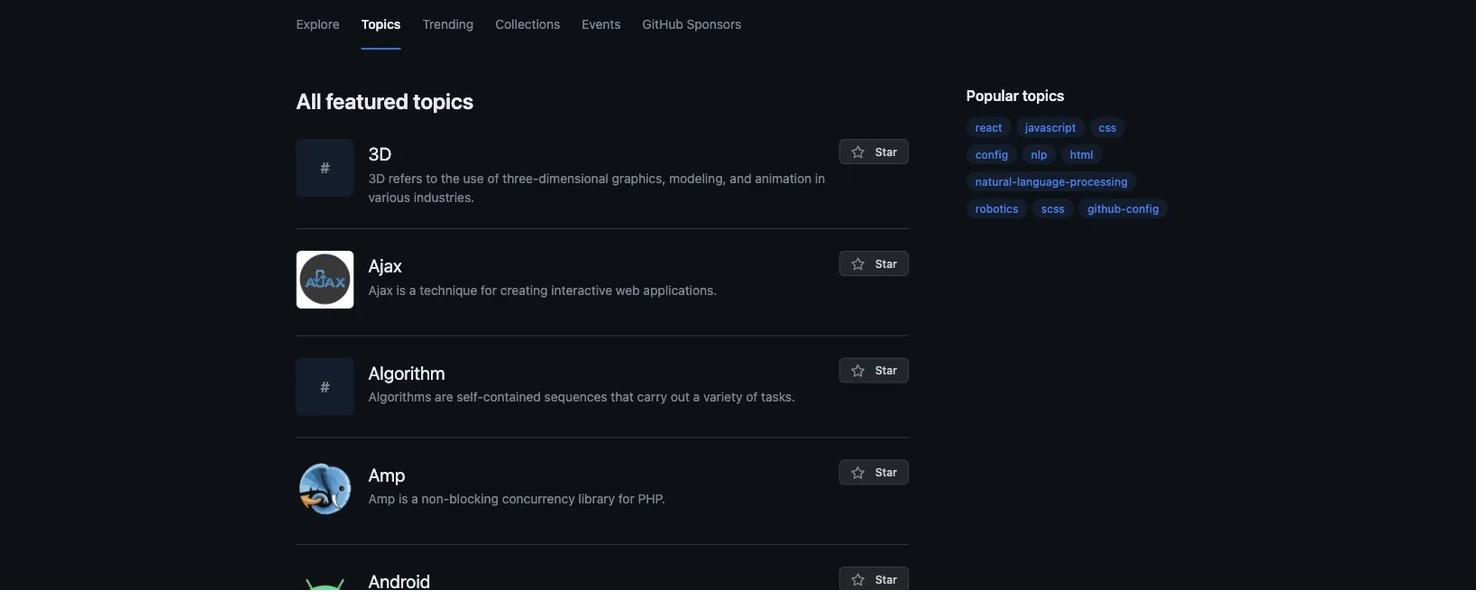 Task type: describe. For each thing, give the bounding box(es) containing it.
star for algorithm
[[873, 364, 897, 377]]

star image for algorithm
[[851, 364, 866, 378]]

to
[[426, 171, 438, 185]]

trending link
[[423, 0, 474, 50]]

a inside algorithm algorithms are self-contained sequences that carry out a variety of tasks.
[[693, 389, 700, 404]]

language-
[[1018, 175, 1071, 188]]

php.
[[638, 491, 666, 506]]

1 amp from the top
[[369, 464, 405, 485]]

graphics,
[[612, 171, 666, 185]]

1 horizontal spatial topics
[[1023, 87, 1065, 104]]

topics
[[361, 16, 401, 31]]

in
[[815, 171, 826, 185]]

variety
[[704, 389, 743, 404]]

popular topics
[[967, 87, 1065, 104]]

star for ajax
[[873, 257, 897, 270]]

blocking
[[449, 491, 499, 506]]

web
[[616, 282, 640, 297]]

industries.
[[414, 189, 475, 204]]

collections link
[[495, 0, 560, 50]]

# link for 3d
[[296, 139, 369, 207]]

css
[[1099, 121, 1117, 134]]

and
[[730, 171, 752, 185]]

explore link
[[296, 0, 340, 50]]

explore
[[296, 16, 340, 31]]

5 star from the top
[[873, 573, 897, 585]]

github sponsors link
[[643, 0, 742, 50]]

self-
[[457, 389, 483, 404]]

sponsors
[[687, 16, 742, 31]]

concurrency
[[502, 491, 575, 506]]

ajax image
[[296, 251, 354, 309]]

topics link
[[361, 0, 401, 50]]

amp amp is a non-blocking concurrency library for php.
[[369, 464, 666, 506]]

interactive
[[551, 282, 613, 297]]

scss link
[[1033, 198, 1074, 218]]

processing
[[1071, 175, 1128, 188]]

that
[[611, 389, 634, 404]]

ajax ajax is a technique for creating interactive web applications.
[[369, 255, 717, 297]]

star button for algorithm
[[839, 358, 909, 383]]

github-config
[[1088, 202, 1160, 215]]

3d 3d refers to the use of three-dimensional graphics, modeling, and animation in various industries.
[[369, 143, 826, 204]]

out
[[671, 389, 690, 404]]

carry
[[638, 389, 668, 404]]

a for ajax
[[409, 282, 416, 297]]

config link
[[967, 144, 1018, 164]]

natural-language-processing link
[[967, 171, 1137, 191]]

amphp image
[[296, 460, 354, 517]]

a for amp
[[412, 491, 418, 506]]

scss
[[1042, 202, 1065, 215]]

dimensional
[[539, 171, 609, 185]]

algorithm
[[369, 362, 445, 383]]

the
[[441, 171, 460, 185]]

html link
[[1062, 144, 1103, 164]]

robotics link
[[967, 198, 1028, 218]]

modeling,
[[669, 171, 727, 185]]

natural-language-processing
[[976, 175, 1128, 188]]

for inside amp amp is a non-blocking concurrency library for php.
[[619, 491, 635, 506]]

events
[[582, 16, 621, 31]]

robotics
[[976, 202, 1019, 215]]

1 ajax from the top
[[369, 255, 402, 276]]

github-config link
[[1079, 198, 1169, 218]]

star button for ajax
[[839, 251, 909, 276]]

collections
[[495, 16, 560, 31]]

star button for 3d
[[839, 139, 909, 164]]

javascript link
[[1017, 117, 1086, 137]]

are
[[435, 389, 453, 404]]



Task type: locate. For each thing, give the bounding box(es) containing it.
github sponsors
[[643, 16, 742, 31]]

config inside "link"
[[1127, 202, 1160, 215]]

refers
[[389, 171, 423, 185]]

1 3d from the top
[[369, 143, 392, 164]]

1 vertical spatial for
[[619, 491, 635, 506]]

2 vertical spatial star image
[[851, 364, 866, 378]]

3 star from the top
[[873, 364, 897, 377]]

1 star image from the top
[[851, 466, 866, 480]]

config down react link
[[976, 148, 1009, 161]]

1 star button from the top
[[839, 139, 909, 164]]

a inside amp amp is a non-blocking concurrency library for php.
[[412, 491, 418, 506]]

1 vertical spatial of
[[746, 389, 758, 404]]

config down "processing"
[[1127, 202, 1160, 215]]

sequences
[[544, 389, 608, 404]]

1 vertical spatial ajax
[[369, 282, 393, 297]]

2 star button from the top
[[839, 251, 909, 276]]

star image
[[851, 466, 866, 480], [851, 573, 866, 587]]

1 vertical spatial star image
[[851, 257, 866, 272]]

react link
[[967, 117, 1012, 137]]

trending
[[423, 16, 474, 31]]

css link
[[1090, 117, 1126, 137]]

a left technique
[[409, 282, 416, 297]]

a right out
[[693, 389, 700, 404]]

3d
[[369, 143, 392, 164], [369, 171, 385, 185]]

featured
[[326, 88, 409, 114]]

2 # from the top
[[321, 378, 330, 395]]

0 vertical spatial of
[[488, 171, 499, 185]]

of right use
[[488, 171, 499, 185]]

star button
[[839, 139, 909, 164], [839, 251, 909, 276], [839, 358, 909, 383], [839, 460, 909, 485], [839, 567, 909, 590]]

amp
[[369, 464, 405, 485], [369, 491, 395, 506]]

2 3d from the top
[[369, 171, 385, 185]]

star image for 3d
[[851, 145, 866, 160]]

topics up javascript link
[[1023, 87, 1065, 104]]

1 # link from the top
[[296, 139, 369, 207]]

3d up refers
[[369, 143, 392, 164]]

0 vertical spatial 3d
[[369, 143, 392, 164]]

creating
[[500, 282, 548, 297]]

a
[[409, 282, 416, 297], [693, 389, 700, 404], [412, 491, 418, 506]]

nlp
[[1032, 148, 1048, 161]]

2 star from the top
[[873, 257, 897, 270]]

# for algorithm
[[321, 378, 330, 395]]

star image
[[851, 145, 866, 160], [851, 257, 866, 272], [851, 364, 866, 378]]

html
[[1071, 148, 1094, 161]]

0 vertical spatial star image
[[851, 145, 866, 160]]

0 horizontal spatial topics
[[413, 88, 474, 114]]

3 star button from the top
[[839, 358, 909, 383]]

2 amp from the top
[[369, 491, 395, 506]]

for left creating
[[481, 282, 497, 297]]

0 vertical spatial star image
[[851, 466, 866, 480]]

is inside ajax ajax is a technique for creating interactive web applications.
[[397, 282, 406, 297]]

1 vertical spatial a
[[693, 389, 700, 404]]

1 vertical spatial star image
[[851, 573, 866, 587]]

1 vertical spatial # link
[[296, 358, 369, 415]]

a left the non-
[[412, 491, 418, 506]]

2 vertical spatial a
[[412, 491, 418, 506]]

star button for amp
[[839, 460, 909, 485]]

1 # from the top
[[321, 159, 330, 176]]

ajax
[[369, 255, 402, 276], [369, 282, 393, 297]]

1 vertical spatial is
[[399, 491, 408, 506]]

1 horizontal spatial for
[[619, 491, 635, 506]]

1 horizontal spatial config
[[1127, 202, 1160, 215]]

star
[[873, 145, 897, 158], [873, 257, 897, 270], [873, 364, 897, 377], [873, 466, 897, 479], [873, 573, 897, 585]]

0 horizontal spatial for
[[481, 282, 497, 297]]

algorithm algorithms are self-contained sequences that carry out a variety of tasks.
[[369, 362, 796, 404]]

1 vertical spatial amp
[[369, 491, 395, 506]]

1 star from the top
[[873, 145, 897, 158]]

animation
[[755, 171, 812, 185]]

of inside algorithm algorithms are self-contained sequences that carry out a variety of tasks.
[[746, 389, 758, 404]]

0 vertical spatial a
[[409, 282, 416, 297]]

of left tasks.
[[746, 389, 758, 404]]

amp left the non-
[[369, 491, 395, 506]]

popular
[[967, 87, 1019, 104]]

2 ajax from the top
[[369, 282, 393, 297]]

# for 3d
[[321, 159, 330, 176]]

0 vertical spatial amp
[[369, 464, 405, 485]]

0 vertical spatial for
[[481, 282, 497, 297]]

events link
[[582, 0, 621, 50]]

4 star from the top
[[873, 466, 897, 479]]

various
[[369, 189, 411, 204]]

star for 3d
[[873, 145, 897, 158]]

1 vertical spatial #
[[321, 378, 330, 395]]

of
[[488, 171, 499, 185], [746, 389, 758, 404]]

github-
[[1088, 202, 1127, 215]]

# down all
[[321, 159, 330, 176]]

# link for algorithm
[[296, 358, 369, 415]]

non-
[[422, 491, 449, 506]]

github
[[643, 16, 684, 31]]

topics
[[1023, 87, 1065, 104], [413, 88, 474, 114]]

0 vertical spatial config
[[976, 148, 1009, 161]]

use
[[463, 171, 484, 185]]

tasks.
[[761, 389, 796, 404]]

0 vertical spatial ajax
[[369, 255, 402, 276]]

0 horizontal spatial of
[[488, 171, 499, 185]]

javascript
[[1026, 121, 1077, 134]]

is left technique
[[397, 282, 406, 297]]

algorithms
[[369, 389, 432, 404]]

applications.
[[644, 282, 717, 297]]

5 star button from the top
[[839, 567, 909, 590]]

3 star image from the top
[[851, 364, 866, 378]]

is
[[397, 282, 406, 297], [399, 491, 408, 506]]

topics right featured
[[413, 88, 474, 114]]

1 star image from the top
[[851, 145, 866, 160]]

is left the non-
[[399, 491, 408, 506]]

# link
[[296, 139, 369, 207], [296, 358, 369, 415]]

natural-
[[976, 175, 1018, 188]]

react
[[976, 121, 1003, 134]]

1 horizontal spatial of
[[746, 389, 758, 404]]

0 vertical spatial is
[[397, 282, 406, 297]]

a inside ajax ajax is a technique for creating interactive web applications.
[[409, 282, 416, 297]]

all
[[296, 88, 322, 114]]

#
[[321, 159, 330, 176], [321, 378, 330, 395]]

1 vertical spatial config
[[1127, 202, 1160, 215]]

0 horizontal spatial config
[[976, 148, 1009, 161]]

for left the php.
[[619, 491, 635, 506]]

for
[[481, 282, 497, 297], [619, 491, 635, 506]]

config
[[976, 148, 1009, 161], [1127, 202, 1160, 215]]

0 vertical spatial #
[[321, 159, 330, 176]]

of inside the 3d 3d refers to the use of three-dimensional graphics, modeling, and animation in various industries.
[[488, 171, 499, 185]]

library
[[579, 491, 615, 506]]

2 star image from the top
[[851, 573, 866, 587]]

three-
[[503, 171, 539, 185]]

star for amp
[[873, 466, 897, 479]]

contained
[[483, 389, 541, 404]]

3d up various
[[369, 171, 385, 185]]

all featured topics
[[296, 88, 474, 114]]

2 # link from the top
[[296, 358, 369, 415]]

for inside ajax ajax is a technique for creating interactive web applications.
[[481, 282, 497, 297]]

is inside amp amp is a non-blocking concurrency library for php.
[[399, 491, 408, 506]]

star image for ajax
[[851, 257, 866, 272]]

2 star image from the top
[[851, 257, 866, 272]]

amp right amphp image
[[369, 464, 405, 485]]

4 star button from the top
[[839, 460, 909, 485]]

nlp link
[[1023, 144, 1057, 164]]

0 vertical spatial # link
[[296, 139, 369, 207]]

# left algorithms
[[321, 378, 330, 395]]

technique
[[420, 282, 478, 297]]

is for ajax
[[397, 282, 406, 297]]

is for amp
[[399, 491, 408, 506]]

1 vertical spatial 3d
[[369, 171, 385, 185]]



Task type: vqa. For each thing, say whether or not it's contained in the screenshot.
PROJECT navigation
no



